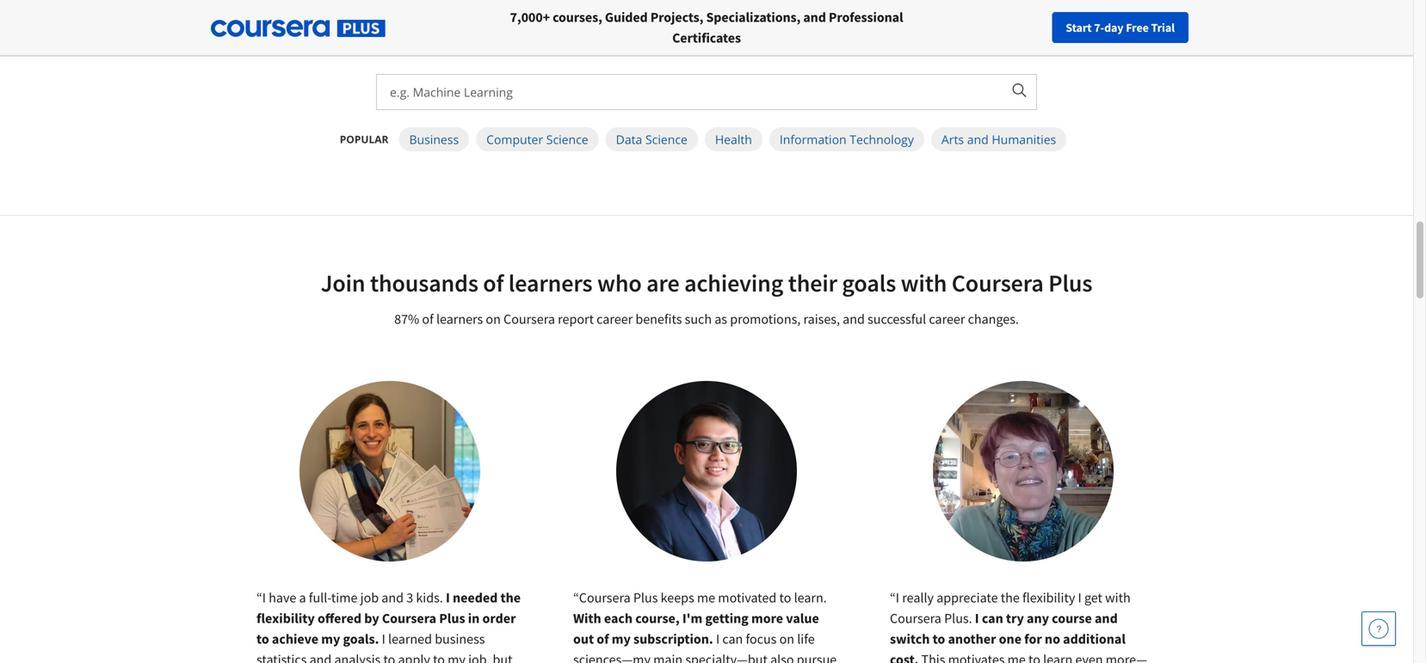 Task type: locate. For each thing, give the bounding box(es) containing it.
i inside i learned business statistics and analysis to apply to my job, bu
[[382, 631, 386, 648]]

1 horizontal spatial the
[[534, 12, 575, 50]]

0 vertical spatial in
[[770, 12, 794, 50]]

no
[[1045, 631, 1061, 648]]

i inside i can try any course and switch to another one for no additional cost.
[[975, 610, 979, 628]]

courses,
[[553, 9, 603, 26]]

sciences—my
[[573, 652, 651, 664]]

to left 'learn.'
[[780, 590, 792, 607]]

arts and humanities
[[942, 131, 1057, 148]]

and right 'raises,'
[[843, 311, 865, 328]]

1 vertical spatial the
[[501, 590, 521, 607]]

also
[[771, 652, 794, 664]]

in right courses
[[770, 12, 794, 50]]

2 vertical spatial of
[[597, 631, 609, 648]]

and left professional
[[804, 9, 826, 26]]

1 horizontal spatial can
[[982, 610, 1004, 628]]

coursera plus keeps me motivated to learn. with each course, i'm getting more value out of my subscription.
[[573, 590, 827, 648]]

kids.
[[416, 590, 443, 607]]

coursera plus image
[[211, 20, 386, 37]]

science for computer science
[[547, 131, 589, 148]]

their
[[788, 268, 838, 298]]

flexibility
[[257, 610, 315, 628]]

on
[[486, 311, 501, 328], [780, 631, 795, 648]]

i right goals. at the left bottom of page
[[382, 631, 386, 648]]

87%
[[394, 311, 419, 328]]

of right thousands
[[483, 268, 504, 298]]

in
[[770, 12, 794, 50], [468, 610, 480, 628]]

arts
[[942, 131, 964, 148]]

1 vertical spatial on
[[780, 631, 795, 648]]

out
[[573, 631, 594, 648]]

start
[[1066, 20, 1092, 35]]

my inside coursera plus keeps me motivated to learn. with each course, i'm getting more value out of my subscription.
[[612, 631, 631, 648]]

0 horizontal spatial can
[[723, 631, 743, 648]]

technology
[[850, 131, 914, 148]]

who
[[598, 268, 642, 298]]

0 vertical spatial on
[[486, 311, 501, 328]]

health
[[715, 131, 752, 148]]

1 horizontal spatial on
[[780, 631, 795, 648]]

plus inside i needed the flexibility offered by coursera plus in order to achieve my goals.
[[439, 610, 465, 628]]

science inside the "computer science" button
[[547, 131, 589, 148]]

start 7-day free trial button
[[1052, 12, 1189, 43]]

find
[[1047, 20, 1069, 35]]

the
[[534, 12, 575, 50], [501, 590, 521, 607]]

plus
[[918, 12, 971, 50], [1049, 268, 1093, 298], [634, 590, 658, 607], [439, 610, 465, 628]]

time
[[331, 590, 358, 607]]

are
[[647, 268, 680, 298]]

1 horizontal spatial science
[[646, 131, 688, 148]]

0 horizontal spatial the
[[501, 590, 521, 607]]

and right arts
[[968, 131, 989, 148]]

1 vertical spatial can
[[723, 631, 743, 648]]

0 horizontal spatial career
[[597, 311, 633, 328]]

search the 7,000+ courses in coursera plus
[[442, 12, 971, 50]]

value
[[786, 610, 819, 628]]

of right 87%
[[422, 311, 434, 328]]

motivated
[[718, 590, 777, 607]]

science
[[547, 131, 589, 148], [646, 131, 688, 148]]

my up sciences—my
[[612, 631, 631, 648]]

can inside i can focus on life sciences—my main specialty—but also pursu
[[723, 631, 743, 648]]

and up additional
[[1095, 610, 1118, 628]]

i up the another
[[975, 610, 979, 628]]

0 horizontal spatial science
[[547, 131, 589, 148]]

humanities
[[992, 131, 1057, 148]]

career down the 'who'
[[597, 311, 633, 328]]

i up specialty—but
[[716, 631, 720, 648]]

with
[[573, 610, 602, 628]]

have
[[269, 590, 296, 607]]

on up also
[[780, 631, 795, 648]]

promotions,
[[730, 311, 801, 328]]

successful
[[868, 311, 927, 328]]

me
[[697, 590, 716, 607]]

health button
[[705, 127, 763, 152]]

to left apply on the bottom
[[384, 652, 395, 664]]

0 vertical spatial learners
[[509, 268, 593, 298]]

1 horizontal spatial 7,000+
[[581, 12, 664, 50]]

help center image
[[1369, 619, 1390, 640]]

can
[[982, 610, 1004, 628], [723, 631, 743, 648]]

my down "business"
[[448, 652, 466, 664]]

0 horizontal spatial in
[[468, 610, 480, 628]]

1 science from the left
[[547, 131, 589, 148]]

1 horizontal spatial career
[[929, 311, 966, 328]]

my down offered
[[321, 631, 340, 648]]

2 horizontal spatial my
[[612, 631, 631, 648]]

projects,
[[651, 9, 704, 26]]

can inside i can try any course and switch to another one for no additional cost.
[[982, 610, 1004, 628]]

popular
[[340, 132, 389, 146]]

to up statistics in the bottom of the page
[[257, 631, 269, 648]]

0 horizontal spatial my
[[321, 631, 340, 648]]

on for coursera
[[486, 311, 501, 328]]

life
[[797, 631, 815, 648]]

to inside i can try any course and switch to another one for no additional cost.
[[933, 631, 946, 648]]

i left have
[[262, 590, 266, 607]]

science right data
[[646, 131, 688, 148]]

career
[[597, 311, 633, 328], [929, 311, 966, 328]]

2 career from the left
[[929, 311, 966, 328]]

i for try
[[975, 610, 979, 628]]

on for life
[[780, 631, 795, 648]]

and inside i learned business statistics and analysis to apply to my job, bu
[[310, 652, 332, 664]]

focus
[[746, 631, 777, 648]]

goals
[[842, 268, 896, 298]]

0 vertical spatial can
[[982, 610, 1004, 628]]

to right apply on the bottom
[[433, 652, 445, 664]]

new
[[1097, 20, 1119, 35]]

0 horizontal spatial 7,000+
[[510, 9, 550, 26]]

learn.
[[794, 590, 827, 607]]

1 vertical spatial in
[[468, 610, 480, 628]]

business
[[435, 631, 485, 648]]

and left "3"
[[382, 590, 404, 607]]

plus inside coursera plus keeps me motivated to learn. with each course, i'm getting more value out of my subscription.
[[634, 590, 658, 607]]

can up specialty—but
[[723, 631, 743, 648]]

career down with
[[929, 311, 966, 328]]

in inside i needed the flexibility offered by coursera plus in order to achieve my goals.
[[468, 610, 480, 628]]

such
[[685, 311, 712, 328]]

0 horizontal spatial learners
[[436, 311, 483, 328]]

on left report
[[486, 311, 501, 328]]

learners
[[509, 268, 593, 298], [436, 311, 483, 328]]

i inside i needed the flexibility offered by coursera plus in order to achieve my goals.
[[446, 590, 450, 607]]

None search field
[[237, 11, 650, 45]]

and inside i can try any course and switch to another one for no additional cost.
[[1095, 610, 1118, 628]]

science right the computer
[[547, 131, 589, 148]]

another
[[948, 631, 997, 648]]

to right switch
[[933, 631, 946, 648]]

my
[[321, 631, 340, 648], [612, 631, 631, 648], [448, 652, 466, 664]]

specialty—but
[[686, 652, 768, 664]]

1 horizontal spatial of
[[483, 268, 504, 298]]

i
[[262, 590, 266, 607], [446, 590, 450, 607], [975, 610, 979, 628], [382, 631, 386, 648], [716, 631, 720, 648]]

on inside i can focus on life sciences—my main specialty—but also pursu
[[780, 631, 795, 648]]

learners down thousands
[[436, 311, 483, 328]]

2 science from the left
[[646, 131, 688, 148]]

goals.
[[343, 631, 379, 648]]

cost.
[[890, 652, 919, 664]]

in down needed
[[468, 610, 480, 628]]

learner image shi jie f. image
[[616, 381, 797, 562]]

science inside data science button
[[646, 131, 688, 148]]

7,000+ courses, guided projects, specializations, and professional certificates
[[510, 9, 904, 46]]

more
[[752, 610, 784, 628]]

i right kids.
[[446, 590, 450, 607]]

1 vertical spatial learners
[[436, 311, 483, 328]]

job
[[360, 590, 379, 607]]

1 horizontal spatial my
[[448, 652, 466, 664]]

business button
[[399, 127, 469, 152]]

can left the try
[[982, 610, 1004, 628]]

to
[[780, 590, 792, 607], [257, 631, 269, 648], [933, 631, 946, 648], [384, 652, 395, 664], [433, 652, 445, 664]]

1 vertical spatial of
[[422, 311, 434, 328]]

learner image abigail p. image
[[300, 381, 480, 562]]

0 vertical spatial of
[[483, 268, 504, 298]]

offered
[[318, 610, 362, 628]]

the up order on the left of page
[[501, 590, 521, 607]]

i inside i can focus on life sciences—my main specialty—but also pursu
[[716, 631, 720, 648]]

and down "achieve"
[[310, 652, 332, 664]]

learners up report
[[509, 268, 593, 298]]

show notifications image
[[1181, 22, 1202, 42]]

0 horizontal spatial on
[[486, 311, 501, 328]]

changes.
[[968, 311, 1019, 328]]

order
[[483, 610, 516, 628]]

learner image inés k. image
[[933, 381, 1114, 562]]

the right the search at left
[[534, 12, 575, 50]]

career
[[1121, 20, 1155, 35]]

of right out
[[597, 631, 609, 648]]

coursera inside i needed the flexibility offered by coursera plus in order to achieve my goals.
[[382, 610, 437, 628]]

find your new career link
[[1038, 17, 1163, 39]]

2 horizontal spatial of
[[597, 631, 609, 648]]



Task type: describe. For each thing, give the bounding box(es) containing it.
full-
[[309, 590, 331, 607]]

each
[[604, 610, 633, 628]]

computer science button
[[476, 127, 599, 152]]

keeps
[[661, 590, 695, 607]]

1 career from the left
[[597, 311, 633, 328]]

1 horizontal spatial learners
[[509, 268, 593, 298]]

a
[[299, 590, 306, 607]]

of inside coursera plus keeps me motivated to learn. with each course, i'm getting more value out of my subscription.
[[597, 631, 609, 648]]

i for focus
[[716, 631, 720, 648]]

find your new career
[[1047, 20, 1155, 35]]

data science button
[[606, 127, 698, 152]]

to inside i needed the flexibility offered by coursera plus in order to achieve my goals.
[[257, 631, 269, 648]]

learned
[[388, 631, 432, 648]]

i needed the flexibility offered by coursera plus in order to achieve my goals.
[[257, 590, 521, 648]]

i for the
[[446, 590, 450, 607]]

course
[[1052, 610, 1092, 628]]

course,
[[636, 610, 680, 628]]

information technology button
[[770, 127, 925, 152]]

guided
[[605, 9, 648, 26]]

specializations,
[[706, 9, 801, 26]]

and inside button
[[968, 131, 989, 148]]

coursera inside coursera plus keeps me motivated to learn. with each course, i'm getting more value out of my subscription.
[[579, 590, 631, 607]]

data
[[616, 131, 643, 148]]

my inside i needed the flexibility offered by coursera plus in order to achieve my goals.
[[321, 631, 340, 648]]

i learned business statistics and analysis to apply to my job, bu
[[257, 631, 513, 664]]

join thousands of learners who are achieving their goals with coursera plus
[[321, 268, 1093, 298]]

computer
[[487, 131, 543, 148]]

subscription.
[[634, 631, 714, 648]]

your
[[1071, 20, 1094, 35]]

achieve
[[272, 631, 319, 648]]

with
[[901, 268, 947, 298]]

professional
[[829, 9, 904, 26]]

can for try
[[982, 610, 1004, 628]]

0 vertical spatial the
[[534, 12, 575, 50]]

business
[[409, 131, 459, 148]]

i have a full-time job and 3 kids.
[[262, 590, 446, 607]]

i'm
[[683, 610, 703, 628]]

3
[[407, 590, 413, 607]]

join
[[321, 268, 365, 298]]

courses
[[669, 12, 765, 50]]

i for a
[[262, 590, 266, 607]]

i can focus on life sciences—my main specialty—but also pursu
[[573, 631, 837, 664]]

1 horizontal spatial in
[[770, 12, 794, 50]]

can for focus
[[723, 631, 743, 648]]

87% of learners on coursera report career benefits such as promotions, raises, and successful career changes.
[[394, 311, 1019, 328]]

the inside i needed the flexibility offered by coursera plus in order to achieve my goals.
[[501, 590, 521, 607]]

apply
[[398, 652, 430, 664]]

information
[[780, 131, 847, 148]]

7,000+ inside 7,000+ courses, guided projects, specializations, and professional certificates
[[510, 9, 550, 26]]

additional
[[1063, 631, 1126, 648]]

achieving
[[685, 268, 784, 298]]

information technology
[[780, 131, 914, 148]]

report
[[558, 311, 594, 328]]

start 7-day free trial
[[1066, 20, 1175, 35]]

analysis
[[334, 652, 381, 664]]

switch
[[890, 631, 930, 648]]

to inside coursera plus keeps me motivated to learn. with each course, i'm getting more value out of my subscription.
[[780, 590, 792, 607]]

any
[[1027, 610, 1050, 628]]

Search the 7,000+ courses in Coursera Plus text field
[[377, 75, 1001, 109]]

search
[[442, 12, 528, 50]]

getting
[[705, 610, 749, 628]]

i for business
[[382, 631, 386, 648]]

main
[[654, 652, 683, 664]]

day
[[1105, 20, 1124, 35]]

computer science
[[487, 131, 589, 148]]

for
[[1025, 631, 1042, 648]]

trial
[[1152, 20, 1175, 35]]

certificates
[[672, 29, 741, 46]]

data science
[[616, 131, 688, 148]]

science for data science
[[646, 131, 688, 148]]

benefits
[[636, 311, 682, 328]]

needed
[[453, 590, 498, 607]]

try
[[1006, 610, 1024, 628]]

my inside i learned business statistics and analysis to apply to my job, bu
[[448, 652, 466, 664]]

thousands
[[370, 268, 479, 298]]

as
[[715, 311, 728, 328]]

free
[[1126, 20, 1149, 35]]

0 horizontal spatial of
[[422, 311, 434, 328]]

statistics
[[257, 652, 307, 664]]

arts and humanities button
[[932, 127, 1067, 152]]

and inside 7,000+ courses, guided projects, specializations, and professional certificates
[[804, 9, 826, 26]]

by
[[364, 610, 379, 628]]



Task type: vqa. For each thing, say whether or not it's contained in the screenshot.
HAS
no



